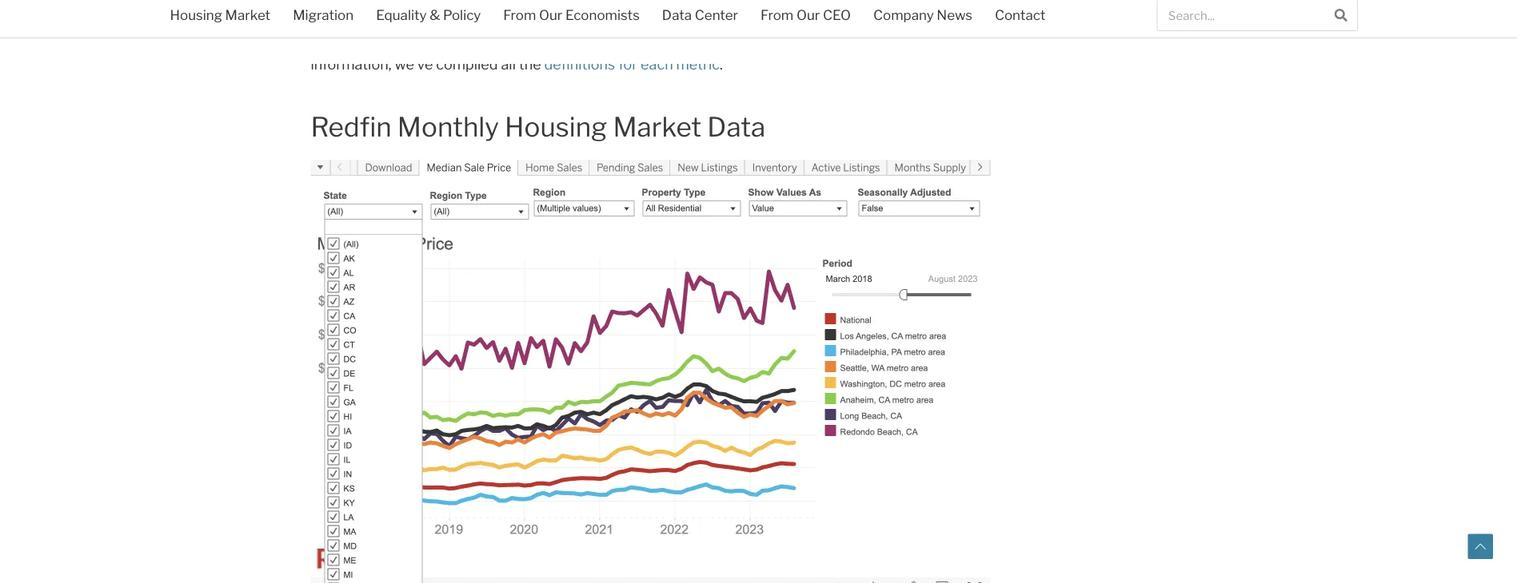 Task type: describe. For each thing, give the bounding box(es) containing it.
area
[[1072, 0, 1101, 4]]

1 horizontal spatial metric
[[676, 55, 720, 73]]

1 horizontal spatial data
[[707, 111, 766, 143]]

week
[[697, 0, 733, 4]]

all
[[501, 55, 516, 73]]

e-
[[524, 32, 538, 50]]

from for from our ceo
[[761, 7, 794, 23]]

0 horizontal spatial or
[[659, 0, 673, 4]]

metric inside "all data here is computed daily as either a rolling 1, 4 or 12-week window. the local data is grouped by metropolitan area and by county. all of this data is subject to revisions weekly and should be viewed with caution. if there are any concerns about the data or questions about metric definitions, please e-mail econdata@redfin.com or press@redfin.com. you can download the full dataset"
[[353, 32, 396, 50]]

1 horizontal spatial the
[[986, 32, 1008, 50]]

metropolitan
[[982, 0, 1069, 4]]

search image
[[1335, 9, 1348, 21]]

of
[[331, 9, 345, 27]]

dataset
[[1035, 32, 1086, 50]]

12-
[[676, 0, 697, 4]]

questions
[[1127, 9, 1192, 27]]

viewed
[[702, 9, 749, 27]]

are
[[892, 9, 914, 27]]

1 horizontal spatial is
[[409, 9, 420, 27]]

1 vertical spatial and
[[606, 9, 630, 27]]

can
[[890, 32, 914, 50]]

Search... search field
[[1158, 0, 1325, 30]]

more
[[1150, 32, 1186, 50]]

1 all from the top
[[311, 0, 328, 4]]

1 by from the left
[[963, 0, 979, 4]]

any
[[917, 9, 941, 27]]

0 vertical spatial and
[[1104, 0, 1129, 4]]

equality
[[376, 7, 427, 23]]

definitions for each metric link
[[544, 55, 720, 73]]

daily
[[483, 0, 514, 4]]

revisions
[[492, 9, 552, 27]]

housing market link
[[159, 0, 282, 34]]

migration
[[293, 7, 354, 23]]

. inside . for more information, we've compiled all the
[[1120, 32, 1123, 50]]

0 vertical spatial the
[[1051, 9, 1073, 27]]

definitions for each metric .
[[544, 55, 723, 73]]

for
[[1126, 32, 1147, 50]]

redfin
[[311, 111, 392, 143]]

concerns
[[944, 9, 1006, 27]]

company
[[873, 7, 934, 23]]

either
[[536, 0, 575, 4]]

&
[[430, 7, 440, 23]]

2 all from the top
[[311, 9, 328, 27]]

economists
[[565, 7, 640, 23]]

download
[[917, 32, 983, 50]]

from our economists link
[[492, 0, 651, 34]]

data center
[[662, 7, 738, 23]]

this
[[348, 9, 373, 27]]

weekly
[[555, 9, 602, 27]]

from for from our economists
[[503, 7, 536, 23]]

be
[[681, 9, 698, 27]]

the inside . for more information, we've compiled all the
[[519, 55, 541, 73]]

mail
[[538, 32, 565, 50]]

window.
[[736, 0, 790, 4]]

2 horizontal spatial or
[[1109, 9, 1123, 27]]

1 horizontal spatial housing
[[505, 111, 607, 143]]

company news link
[[862, 0, 984, 34]]

to
[[475, 9, 489, 27]]

migration link
[[282, 0, 365, 34]]

1,
[[634, 0, 644, 4]]

2 vertical spatial or
[[718, 32, 732, 50]]

. for more information, we've compiled all the
[[311, 32, 1186, 73]]



Task type: locate. For each thing, give the bounding box(es) containing it.
data
[[662, 7, 692, 23], [707, 111, 766, 143]]

1 vertical spatial metric
[[676, 55, 720, 73]]

information,
[[311, 55, 392, 73]]

all
[[311, 0, 328, 4], [311, 9, 328, 27]]

or right 4
[[659, 0, 673, 4]]

housing market
[[170, 7, 270, 23]]

please
[[477, 32, 521, 50]]

is
[[398, 0, 408, 4], [889, 0, 900, 4], [409, 9, 420, 27]]

full
[[1011, 32, 1032, 50]]

1 vertical spatial housing
[[505, 111, 607, 143]]

our down the the
[[797, 7, 820, 23]]

1 vertical spatial data
[[707, 111, 766, 143]]

1 vertical spatial here
[[1089, 32, 1120, 50]]

0 horizontal spatial from
[[503, 7, 536, 23]]

there
[[853, 9, 889, 27]]

data right the "this"
[[376, 9, 406, 27]]

if
[[840, 9, 850, 27]]

data
[[331, 0, 361, 4], [856, 0, 886, 4], [376, 9, 406, 27], [1076, 9, 1106, 27]]

equality & policy
[[376, 7, 481, 23]]

a
[[578, 0, 586, 4]]

0 horizontal spatial market
[[225, 7, 270, 23]]

0 vertical spatial market
[[225, 7, 270, 23]]

all data here is computed daily as either a rolling 1, 4 or 12-week window. the local data is grouped by metropolitan area and by county. all of this data is subject to revisions weekly and should be viewed with caution. if there are any concerns about the data or questions about metric definitions, please e-mail econdata@redfin.com or press@redfin.com. you can download the full dataset
[[311, 0, 1199, 50]]

all left 'of'
[[311, 9, 328, 27]]

center
[[695, 7, 738, 23]]

company news
[[873, 7, 973, 23]]

our for economists
[[539, 7, 563, 23]]

data down 12-
[[662, 7, 692, 23]]

rolling
[[589, 0, 631, 4]]

grouped
[[903, 0, 960, 4]]

data down the area
[[1076, 9, 1106, 27]]

0 vertical spatial housing
[[170, 7, 222, 23]]

definitions,
[[400, 32, 474, 50]]

from our ceo
[[761, 7, 851, 23]]

here
[[364, 0, 395, 4], [1089, 32, 1120, 50]]

1 horizontal spatial or
[[718, 32, 732, 50]]

0 horizontal spatial here
[[364, 0, 395, 4]]

1 vertical spatial the
[[986, 32, 1008, 50]]

from down as
[[503, 7, 536, 23]]

0 horizontal spatial .
[[720, 55, 723, 73]]

from inside "link"
[[503, 7, 536, 23]]

market down each
[[613, 111, 702, 143]]

as
[[517, 0, 533, 4]]

0 vertical spatial all
[[311, 0, 328, 4]]

market
[[225, 7, 270, 23], [613, 111, 702, 143]]

policy
[[443, 7, 481, 23]]

4
[[647, 0, 656, 4]]

0 vertical spatial data
[[662, 7, 692, 23]]

0 horizontal spatial by
[[963, 0, 979, 4]]

0 horizontal spatial housing
[[170, 7, 222, 23]]

definitions
[[544, 55, 615, 73]]

you
[[862, 32, 887, 50]]

data up there
[[856, 0, 886, 4]]

our inside "link"
[[539, 7, 563, 23]]

2 our from the left
[[797, 7, 820, 23]]

None search field
[[1157, 0, 1358, 31]]

2 vertical spatial the
[[519, 55, 541, 73]]

0 horizontal spatial and
[[606, 9, 630, 27]]

metric
[[353, 32, 396, 50], [676, 55, 720, 73]]

the up dataset
[[1051, 9, 1073, 27]]

our
[[539, 7, 563, 23], [797, 7, 820, 23]]

2 horizontal spatial is
[[889, 0, 900, 4]]

and
[[1104, 0, 1129, 4], [606, 9, 630, 27]]

is left '&'
[[409, 9, 420, 27]]

monthly
[[397, 111, 499, 143]]

ceo
[[823, 7, 851, 23]]

and down rolling
[[606, 9, 630, 27]]

0 horizontal spatial the
[[519, 55, 541, 73]]

0 horizontal spatial is
[[398, 0, 408, 4]]

here link
[[1089, 32, 1120, 50]]

0 horizontal spatial metric
[[353, 32, 396, 50]]

county.
[[1151, 0, 1199, 4]]

0 vertical spatial .
[[1120, 32, 1123, 50]]

data center link
[[651, 0, 750, 34]]

here inside "all data here is computed daily as either a rolling 1, 4 or 12-week window. the local data is grouped by metropolitan area and by county. all of this data is subject to revisions weekly and should be viewed with caution. if there are any concerns about the data or questions about metric definitions, please e-mail econdata@redfin.com or press@redfin.com. you can download the full dataset"
[[364, 0, 395, 4]]

0 horizontal spatial our
[[539, 7, 563, 23]]

2 by from the left
[[1132, 0, 1148, 4]]

by
[[963, 0, 979, 4], [1132, 0, 1148, 4]]

here up the "this"
[[364, 0, 395, 4]]

1 horizontal spatial by
[[1132, 0, 1148, 4]]

is up equality
[[398, 0, 408, 4]]

1 vertical spatial all
[[311, 9, 328, 27]]

0 vertical spatial metric
[[353, 32, 396, 50]]

1 horizontal spatial here
[[1089, 32, 1120, 50]]

equality & policy link
[[365, 0, 492, 34]]

the right 'all'
[[519, 55, 541, 73]]

about
[[1009, 9, 1048, 27], [311, 32, 350, 50]]

redfin monthly housing market data
[[311, 111, 766, 143]]

0 horizontal spatial data
[[662, 7, 692, 23]]

local
[[822, 0, 853, 4]]

1 vertical spatial .
[[720, 55, 723, 73]]

from our economists
[[503, 7, 640, 23]]

caution.
[[784, 9, 837, 27]]

all up the migration
[[311, 0, 328, 4]]

.
[[1120, 32, 1123, 50], [720, 55, 723, 73]]

contact link
[[984, 0, 1057, 34]]

0 horizontal spatial about
[[311, 32, 350, 50]]

0 vertical spatial about
[[1009, 9, 1048, 27]]

. down viewed
[[720, 55, 723, 73]]

metric right each
[[676, 55, 720, 73]]

compiled
[[436, 55, 498, 73]]

about down 'of'
[[311, 32, 350, 50]]

is up company
[[889, 0, 900, 4]]

1 horizontal spatial .
[[1120, 32, 1123, 50]]

market left the migration
[[225, 7, 270, 23]]

1 vertical spatial about
[[311, 32, 350, 50]]

by up concerns
[[963, 0, 979, 4]]

1 from from the left
[[503, 7, 536, 23]]

1 vertical spatial or
[[1109, 9, 1123, 27]]

our for ceo
[[797, 7, 820, 23]]

1 vertical spatial market
[[613, 111, 702, 143]]

0 vertical spatial or
[[659, 0, 673, 4]]

we've
[[395, 55, 433, 73]]

or up here link
[[1109, 9, 1123, 27]]

and right the area
[[1104, 0, 1129, 4]]

the left full
[[986, 32, 1008, 50]]

for
[[618, 55, 638, 73]]

here left for
[[1089, 32, 1120, 50]]

1 horizontal spatial and
[[1104, 0, 1129, 4]]

data inside data center link
[[662, 7, 692, 23]]

by up questions
[[1132, 0, 1148, 4]]

data up 'of'
[[331, 0, 361, 4]]

subject
[[423, 9, 472, 27]]

contact
[[995, 7, 1046, 23]]

the
[[793, 0, 819, 4]]

from down window.
[[761, 7, 794, 23]]

each
[[641, 55, 673, 73]]

metric down the "this"
[[353, 32, 396, 50]]

housing
[[170, 7, 222, 23], [505, 111, 607, 143]]

or
[[659, 0, 673, 4], [1109, 9, 1123, 27], [718, 32, 732, 50]]

or down viewed
[[718, 32, 732, 50]]

. left for
[[1120, 32, 1123, 50]]

press@redfin.com.
[[735, 32, 859, 50]]

1 horizontal spatial from
[[761, 7, 794, 23]]

2 horizontal spatial the
[[1051, 9, 1073, 27]]

1 horizontal spatial our
[[797, 7, 820, 23]]

with
[[752, 9, 781, 27]]

should
[[634, 9, 678, 27]]

data down . for more information, we've compiled all the
[[707, 111, 766, 143]]

1 horizontal spatial about
[[1009, 9, 1048, 27]]

news
[[937, 7, 973, 23]]

about down the "metropolitan"
[[1009, 9, 1048, 27]]

2 from from the left
[[761, 7, 794, 23]]

our down either
[[539, 7, 563, 23]]

0 vertical spatial here
[[364, 0, 395, 4]]

1 our from the left
[[539, 7, 563, 23]]

the
[[1051, 9, 1073, 27], [986, 32, 1008, 50], [519, 55, 541, 73]]

econdata@redfin.com
[[568, 32, 715, 50]]

from our ceo link
[[750, 0, 862, 34]]

computed
[[411, 0, 480, 4]]

1 horizontal spatial market
[[613, 111, 702, 143]]



Task type: vqa. For each thing, say whether or not it's contained in the screenshot.
2nd favorite button option from right
no



